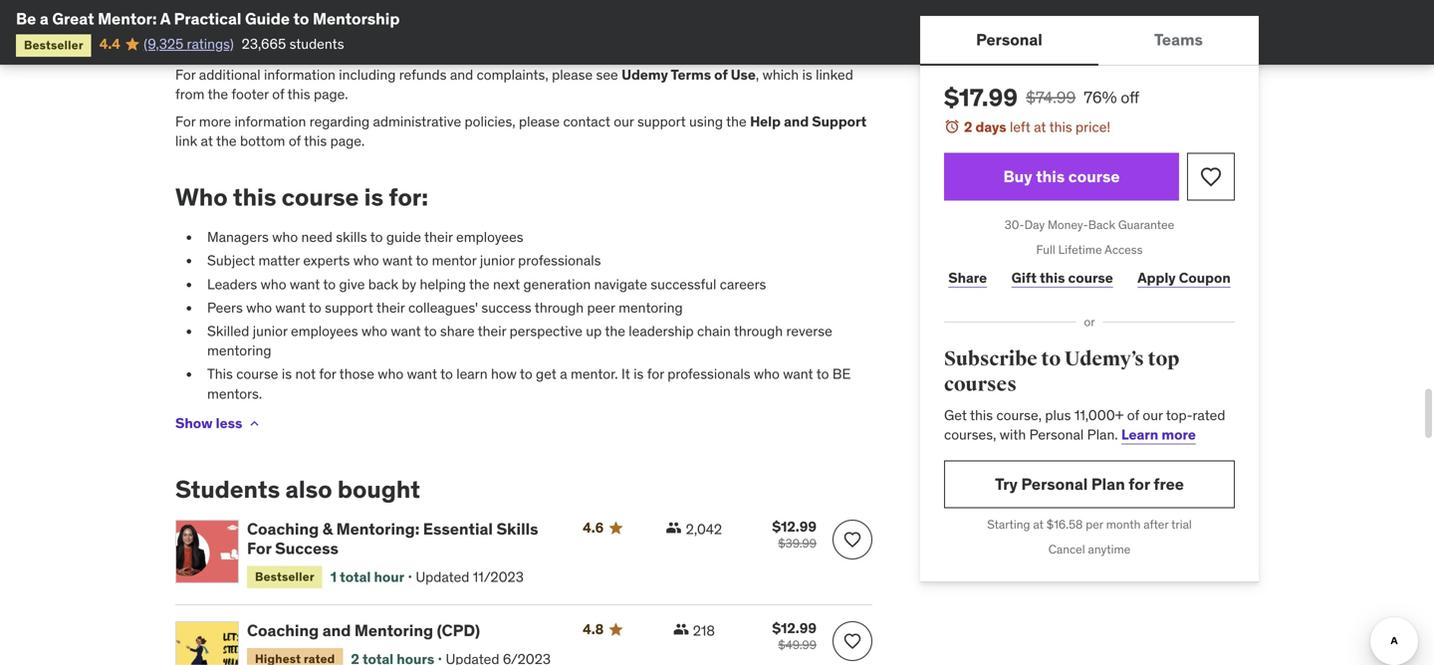 Task type: locate. For each thing, give the bounding box(es) containing it.
essential
[[423, 519, 493, 540]]

days
[[976, 118, 1007, 136]]

common
[[475, 38, 529, 56]]

apply
[[1138, 269, 1176, 287]]

page. up regarding
[[314, 85, 348, 103]]

1 vertical spatial xsmall image
[[673, 622, 689, 637]]

to left give
[[323, 275, 336, 293]]

to inside subscribe to udemy's top courses
[[1041, 347, 1061, 372]]

per
[[1086, 517, 1104, 532]]

more inside the for more information regarding administrative policies, please contact our support using the help and support link at the bottom of this page.
[[199, 113, 231, 131]]

those
[[339, 365, 374, 383]]

coaching for coaching & mentoring: essential skills for success
[[247, 519, 319, 540]]

$12.99 left wishlist image
[[772, 620, 817, 637]]

to left learn
[[440, 365, 453, 383]]

please down obstacles
[[552, 66, 593, 84]]

support
[[637, 113, 686, 131], [325, 299, 373, 317]]

1 vertical spatial support
[[325, 299, 373, 317]]

0 vertical spatial wishlist image
[[1199, 165, 1223, 189]]

more down top-
[[1162, 426, 1196, 444]]

for inside explain how to build your mentoring skills in asking powerful questions, listening and using signature stories to share your experience name concrete techniques for overcoming common obstacles in mentoring relationships
[[378, 38, 395, 56]]

guarantee
[[1119, 217, 1175, 233]]

additional
[[199, 66, 261, 84]]

for left free
[[1129, 474, 1150, 494]]

1 vertical spatial please
[[519, 113, 560, 131]]

1 vertical spatial using
[[689, 113, 723, 131]]

to left udemy's
[[1041, 347, 1061, 372]]

1 vertical spatial share
[[440, 322, 475, 340]]

using left signature
[[735, 0, 769, 13]]

support down give
[[325, 299, 373, 317]]

0 vertical spatial professionals
[[518, 252, 601, 270]]

0 vertical spatial personal
[[976, 29, 1043, 50]]

1 vertical spatial skills
[[336, 228, 367, 246]]

0 horizontal spatial employees
[[291, 322, 358, 340]]

0 horizontal spatial professionals
[[518, 252, 601, 270]]

for down experience
[[378, 38, 395, 56]]

please inside the for more information regarding administrative policies, please contact our support using the help and support link at the bottom of this page.
[[519, 113, 560, 131]]

also
[[285, 475, 332, 504]]

0 vertical spatial support
[[637, 113, 686, 131]]

1 horizontal spatial more
[[1162, 426, 1196, 444]]

at inside the for more information regarding administrative policies, please contact our support using the help and support link at the bottom of this page.
[[201, 132, 213, 150]]

2 vertical spatial for
[[247, 538, 271, 559]]

through right chain
[[734, 322, 783, 340]]

professionals down chain
[[668, 365, 751, 383]]

personal inside get this course, plus 11,000+ of our top-rated courses, with personal plan.
[[1030, 426, 1084, 444]]

0 horizontal spatial bestseller
[[24, 37, 83, 53]]

of inside , which is linked from the footer of this page.
[[272, 85, 284, 103]]

starting
[[987, 517, 1030, 532]]

a inside managers who need skills to guide their employees subject matter experts who want to mentor junior professionals leaders who want to give back by helping the next generation navigate successful careers peers who want to support their colleagues' success through peer mentoring skilled junior employees who want to share their perspective up the leadership chain through reverse mentoring this course is not for those who want to learn how to get a mentor. it is for professionals who want to be mentors.
[[560, 365, 567, 383]]

employees
[[456, 228, 524, 246], [291, 322, 358, 340]]

in left asking
[[467, 0, 478, 13]]

skills inside managers who need skills to guide their employees subject matter experts who want to mentor junior professionals leaders who want to give back by helping the next generation navigate successful careers peers who want to support their colleagues' success through peer mentoring skilled junior employees who want to share their perspective up the leadership chain through reverse mentoring this course is not for those who want to learn how to get a mentor. it is for professionals who want to be mentors.
[[336, 228, 367, 246]]

tab list
[[920, 16, 1259, 66]]

support down 'udemy'
[[637, 113, 686, 131]]

explain how to build your mentoring skills in asking powerful questions, listening and using signature stories to share your experience name concrete techniques for overcoming common obstacles in mentoring relationships
[[207, 0, 830, 56]]

0 vertical spatial skills
[[433, 0, 464, 13]]

overcoming
[[398, 38, 471, 56]]

is inside , which is linked from the footer of this page.
[[802, 66, 813, 84]]

1 horizontal spatial how
[[491, 365, 517, 383]]

0 vertical spatial using
[[735, 0, 769, 13]]

xsmall image for coaching & mentoring: essential skills for success
[[666, 520, 682, 536]]

0 horizontal spatial share
[[269, 15, 303, 33]]

1 vertical spatial for
[[175, 113, 196, 131]]

2 $12.99 from the top
[[772, 620, 817, 637]]

course,
[[997, 406, 1042, 424]]

0 horizontal spatial more
[[199, 113, 231, 131]]

skills inside explain how to build your mentoring skills in asking powerful questions, listening and using signature stories to share your experience name concrete techniques for overcoming common obstacles in mentoring relationships
[[433, 0, 464, 13]]

0 horizontal spatial through
[[535, 299, 584, 317]]

complaints,
[[477, 66, 549, 84]]

coaching for coaching and mentoring (cpd)
[[247, 621, 319, 641]]

0 vertical spatial a
[[40, 8, 49, 29]]

0 horizontal spatial our
[[614, 113, 634, 131]]

the left "next"
[[469, 275, 490, 293]]

1 vertical spatial junior
[[253, 322, 288, 340]]

1 horizontal spatial employees
[[456, 228, 524, 246]]

0 vertical spatial coaching
[[247, 519, 319, 540]]

udemy
[[622, 66, 668, 84]]

gift this course link
[[1008, 258, 1118, 298]]

course inside managers who need skills to guide their employees subject matter experts who want to mentor junior professionals leaders who want to give back by helping the next generation navigate successful careers peers who want to support their colleagues' success through peer mentoring skilled junior employees who want to share their perspective up the leadership chain through reverse mentoring this course is not for those who want to learn how to get a mentor. it is for professionals who want to be mentors.
[[236, 365, 278, 383]]

1 horizontal spatial a
[[560, 365, 567, 383]]

2 horizontal spatial their
[[478, 322, 506, 340]]

cancel
[[1049, 542, 1085, 557]]

at
[[1034, 118, 1046, 136], [201, 132, 213, 150], [1033, 517, 1044, 532]]

of up learn
[[1127, 406, 1140, 424]]

personal up $17.99
[[976, 29, 1043, 50]]

1 vertical spatial our
[[1143, 406, 1163, 424]]

their down success at the top
[[478, 322, 506, 340]]

tab list containing personal
[[920, 16, 1259, 66]]

page. inside the for more information regarding administrative policies, please contact our support using the help and support link at the bottom of this page.
[[330, 132, 365, 150]]

0 vertical spatial more
[[199, 113, 231, 131]]

more down from in the top left of the page
[[199, 113, 231, 131]]

xsmall image for coaching and mentoring (cpd)
[[673, 622, 689, 637]]

mentor:
[[98, 8, 157, 29]]

1 horizontal spatial in
[[596, 38, 607, 56]]

1 vertical spatial more
[[1162, 426, 1196, 444]]

course up the need
[[282, 182, 359, 212]]

up
[[586, 322, 602, 340]]

4.8
[[583, 621, 604, 638]]

more
[[199, 113, 231, 131], [1162, 426, 1196, 444]]

how right learn
[[491, 365, 517, 383]]

our up the learn more link
[[1143, 406, 1163, 424]]

course down "lifetime"
[[1068, 269, 1113, 287]]

1 vertical spatial your
[[306, 15, 333, 33]]

of right footer
[[272, 85, 284, 103]]

more for for
[[199, 113, 231, 131]]

hour
[[374, 568, 405, 586]]

reverse
[[786, 322, 833, 340]]

1 horizontal spatial share
[[440, 322, 475, 340]]

the down additional
[[208, 85, 228, 103]]

0 vertical spatial employees
[[456, 228, 524, 246]]

mentoring up leadership
[[619, 299, 683, 317]]

1 horizontal spatial their
[[424, 228, 453, 246]]

this up managers on the top of the page
[[233, 182, 276, 212]]

your down build
[[306, 15, 333, 33]]

personal down plus
[[1030, 426, 1084, 444]]

mentoring
[[355, 621, 433, 641]]

practical
[[174, 8, 242, 29]]

of left use
[[714, 66, 728, 84]]

course up back at the right of the page
[[1069, 166, 1120, 187]]

bestseller down great
[[24, 37, 83, 53]]

0 vertical spatial your
[[335, 0, 362, 13]]

1 horizontal spatial professionals
[[668, 365, 751, 383]]

1 vertical spatial coaching
[[247, 621, 319, 641]]

want left be at the right bottom
[[783, 365, 813, 383]]

1 vertical spatial how
[[491, 365, 517, 383]]

our inside the for more information regarding administrative policies, please contact our support using the help and support link at the bottom of this page.
[[614, 113, 634, 131]]

this inside get this course, plus 11,000+ of our top-rated courses, with personal plan.
[[970, 406, 993, 424]]

managers who need skills to guide their employees subject matter experts who want to mentor junior professionals leaders who want to give back by helping the next generation navigate successful careers peers who want to support their colleagues' success through peer mentoring skilled junior employees who want to share their perspective up the leadership chain through reverse mentoring this course is not for those who want to learn how to get a mentor. it is for professionals who want to be mentors.
[[207, 228, 851, 403]]

1 horizontal spatial using
[[735, 0, 769, 13]]

1 horizontal spatial junior
[[480, 252, 515, 270]]

plan
[[1092, 474, 1125, 494]]

0 horizontal spatial how
[[256, 0, 282, 13]]

the left help
[[726, 113, 747, 131]]

and inside the for more information regarding administrative policies, please contact our support using the help and support link at the bottom of this page.
[[784, 113, 809, 131]]

at right link on the top left of the page
[[201, 132, 213, 150]]

using inside the for more information regarding administrative policies, please contact our support using the help and support link at the bottom of this page.
[[689, 113, 723, 131]]

skills up experts
[[336, 228, 367, 246]]

0 horizontal spatial junior
[[253, 322, 288, 340]]

$12.99 $39.99
[[772, 518, 817, 552]]

this down regarding
[[304, 132, 327, 150]]

to up 23,665
[[252, 15, 265, 33]]

see
[[596, 66, 618, 84]]

skills up overcoming
[[433, 0, 464, 13]]

coaching & mentoring: essential skills for success
[[247, 519, 538, 559]]

anytime
[[1088, 542, 1131, 557]]

share up 23,665 students
[[269, 15, 303, 33]]

mentoring down "skilled"
[[207, 342, 271, 360]]

is right 'which'
[[802, 66, 813, 84]]

want
[[383, 252, 413, 270], [290, 275, 320, 293], [275, 299, 306, 317], [391, 322, 421, 340], [407, 365, 437, 383], [783, 365, 813, 383]]

0 vertical spatial our
[[614, 113, 634, 131]]

more for learn
[[1162, 426, 1196, 444]]

in up see in the top left of the page
[[596, 38, 607, 56]]

page. down regarding
[[330, 132, 365, 150]]

2
[[964, 118, 973, 136]]

ratings)
[[187, 35, 234, 53]]

for right it
[[647, 365, 664, 383]]

1 horizontal spatial skills
[[433, 0, 464, 13]]

skills
[[433, 0, 464, 13], [336, 228, 367, 246]]

1 vertical spatial $12.99
[[772, 620, 817, 637]]

students also bought
[[175, 475, 420, 504]]

of inside the for more information regarding administrative policies, please contact our support using the help and support link at the bottom of this page.
[[289, 132, 301, 150]]

page.
[[314, 85, 348, 103], [330, 132, 365, 150]]

0 vertical spatial share
[[269, 15, 303, 33]]

or
[[1084, 314, 1095, 330]]

information down 23,665 students
[[264, 66, 336, 84]]

1 horizontal spatial our
[[1143, 406, 1163, 424]]

0 horizontal spatial using
[[689, 113, 723, 131]]

coaching and mentoring (cpd)
[[247, 621, 480, 641]]

$12.99 for coaching and mentoring (cpd)
[[772, 620, 817, 637]]

to left be at the right bottom
[[817, 365, 829, 383]]

0 horizontal spatial skills
[[336, 228, 367, 246]]

for inside the for more information regarding administrative policies, please contact our support using the help and support link at the bottom of this page.
[[175, 113, 196, 131]]

of
[[714, 66, 728, 84], [272, 85, 284, 103], [289, 132, 301, 150], [1127, 406, 1140, 424]]

off
[[1121, 87, 1140, 108]]

4.6
[[583, 519, 604, 537]]

want down colleagues' in the top of the page
[[391, 322, 421, 340]]

1 $12.99 from the top
[[772, 518, 817, 536]]

personal inside button
[[976, 29, 1043, 50]]

alarm image
[[944, 119, 960, 134]]

for more information regarding administrative policies, please contact our support using the help and support link at the bottom of this page.
[[175, 113, 867, 150]]

want down the matter
[[275, 299, 306, 317]]

1 vertical spatial in
[[596, 38, 607, 56]]

perspective
[[510, 322, 583, 340]]

full
[[1037, 242, 1056, 257]]

and up relationships
[[708, 0, 731, 13]]

mentoring up 'udemy'
[[610, 38, 674, 56]]

be
[[16, 8, 36, 29]]

0 vertical spatial bestseller
[[24, 37, 83, 53]]

total
[[340, 568, 371, 586]]

1 horizontal spatial support
[[637, 113, 686, 131]]

skills
[[497, 519, 538, 540]]

page. inside , which is linked from the footer of this page.
[[314, 85, 348, 103]]

gift this course
[[1012, 269, 1113, 287]]

2 coaching from the top
[[247, 621, 319, 641]]

this right footer
[[287, 85, 310, 103]]

0 vertical spatial how
[[256, 0, 282, 13]]

1 horizontal spatial bestseller
[[255, 569, 315, 585]]

1 vertical spatial professionals
[[668, 365, 751, 383]]

share down colleagues' in the top of the page
[[440, 322, 475, 340]]

0 vertical spatial information
[[264, 66, 336, 84]]

their up mentor
[[424, 228, 453, 246]]

0 vertical spatial for
[[175, 66, 196, 84]]

1
[[330, 568, 337, 586]]

who right peers
[[246, 299, 272, 317]]

$17.99 $74.99 76% off
[[944, 83, 1140, 113]]

to
[[285, 0, 298, 13], [293, 8, 309, 29], [252, 15, 265, 33], [370, 228, 383, 246], [416, 252, 429, 270], [323, 275, 336, 293], [309, 299, 322, 317], [424, 322, 437, 340], [1041, 347, 1061, 372], [440, 365, 453, 383], [520, 365, 533, 383], [817, 365, 829, 383]]

$12.99 for coaching & mentoring: essential skills for success
[[772, 518, 817, 536]]

professionals up generation
[[518, 252, 601, 270]]

for right not
[[319, 365, 336, 383]]

share inside managers who need skills to guide their employees subject matter experts who want to mentor junior professionals leaders who want to give back by helping the next generation navigate successful careers peers who want to support their colleagues' success through peer mentoring skilled junior employees who want to share their perspective up the leadership chain through reverse mentoring this course is not for those who want to learn how to get a mentor. it is for professionals who want to be mentors.
[[440, 322, 475, 340]]

1 vertical spatial their
[[376, 299, 405, 317]]

this inside the for more information regarding administrative policies, please contact our support using the help and support link at the bottom of this page.
[[304, 132, 327, 150]]

a right get
[[560, 365, 567, 383]]

0 horizontal spatial support
[[325, 299, 373, 317]]

and
[[708, 0, 731, 13], [450, 66, 473, 84], [784, 113, 809, 131], [322, 621, 351, 641]]

share
[[269, 15, 303, 33], [440, 322, 475, 340]]

1 vertical spatial wishlist image
[[843, 530, 863, 550]]

0 vertical spatial through
[[535, 299, 584, 317]]

want down experts
[[290, 275, 320, 293]]

1 vertical spatial personal
[[1030, 426, 1084, 444]]

0 horizontal spatial your
[[306, 15, 333, 33]]

policies,
[[465, 113, 516, 131]]

0 horizontal spatial in
[[467, 0, 478, 13]]

1 vertical spatial through
[[734, 322, 783, 340]]

1 coaching from the top
[[247, 519, 319, 540]]

1 horizontal spatial your
[[335, 0, 362, 13]]

course up mentors.
[[236, 365, 278, 383]]

at left $16.58
[[1033, 517, 1044, 532]]

professionals
[[518, 252, 601, 270], [668, 365, 751, 383]]

0 vertical spatial junior
[[480, 252, 515, 270]]

gift
[[1012, 269, 1037, 287]]

using down terms
[[689, 113, 723, 131]]

this
[[287, 85, 310, 103], [1049, 118, 1072, 136], [304, 132, 327, 150], [1036, 166, 1065, 187], [233, 182, 276, 212], [1040, 269, 1065, 287], [970, 406, 993, 424]]

junior up "next"
[[480, 252, 515, 270]]

junior right "skilled"
[[253, 322, 288, 340]]

through
[[535, 299, 584, 317], [734, 322, 783, 340]]

1 horizontal spatial through
[[734, 322, 783, 340]]

want left learn
[[407, 365, 437, 383]]

1 vertical spatial a
[[560, 365, 567, 383]]

how up 23,665
[[256, 0, 282, 13]]

1 vertical spatial information
[[235, 113, 306, 131]]

this up courses,
[[970, 406, 993, 424]]

mentoring up experience
[[365, 0, 429, 13]]

relationships
[[678, 38, 758, 56]]

0 vertical spatial page.
[[314, 85, 348, 103]]

coaching inside coaching & mentoring: essential skills for success
[[247, 519, 319, 540]]

including
[[339, 66, 396, 84]]

1 vertical spatial page.
[[330, 132, 365, 150]]

xsmall image
[[666, 520, 682, 536], [673, 622, 689, 637]]

(9,325 ratings)
[[144, 35, 234, 53]]

xsmall image left the 2,042
[[666, 520, 682, 536]]

is
[[802, 66, 813, 84], [364, 182, 384, 212], [282, 365, 292, 383], [634, 365, 644, 383]]

guide
[[386, 228, 421, 246]]

name
[[207, 38, 244, 56]]

employees up not
[[291, 322, 358, 340]]

personal up $16.58
[[1022, 474, 1088, 494]]

course inside button
[[1069, 166, 1120, 187]]

to up 23,665 students
[[293, 8, 309, 29]]

for up from in the top left of the page
[[175, 66, 196, 84]]

in
[[467, 0, 478, 13], [596, 38, 607, 56]]

less
[[216, 414, 242, 432]]

coaching down students also bought
[[247, 519, 319, 540]]

for up link on the top left of the page
[[175, 113, 196, 131]]

their down back
[[376, 299, 405, 317]]

teams button
[[1099, 16, 1259, 64]]

0 vertical spatial xsmall image
[[666, 520, 682, 536]]

$12.99
[[772, 518, 817, 536], [772, 620, 817, 637]]

your up experience
[[335, 0, 362, 13]]

contact
[[563, 113, 611, 131]]

explain
[[207, 0, 253, 13]]

coaching down success
[[247, 621, 319, 641]]

this right buy
[[1036, 166, 1065, 187]]

information inside the for more information regarding administrative policies, please contact our support using the help and support link at the bottom of this page.
[[235, 113, 306, 131]]

wishlist image
[[1199, 165, 1223, 189], [843, 530, 863, 550]]

and right help
[[784, 113, 809, 131]]

successful
[[651, 275, 717, 293]]

course
[[1069, 166, 1120, 187], [282, 182, 359, 212], [1068, 269, 1113, 287], [236, 365, 278, 383]]

share button
[[944, 258, 992, 298]]

buy this course
[[1004, 166, 1120, 187]]

0 vertical spatial $12.99
[[772, 518, 817, 536]]

information up bottom
[[235, 113, 306, 131]]

$49.99
[[778, 637, 817, 653]]

month
[[1106, 517, 1141, 532]]



Task type: describe. For each thing, give the bounding box(es) containing it.
of inside get this course, plus 11,000+ of our top-rated courses, with personal plan.
[[1127, 406, 1140, 424]]

this right gift
[[1040, 269, 1065, 287]]

2 vertical spatial their
[[478, 322, 506, 340]]

1 vertical spatial bestseller
[[255, 569, 315, 585]]

it
[[622, 365, 630, 383]]

mentors.
[[207, 385, 262, 403]]

this inside , which is linked from the footer of this page.
[[287, 85, 310, 103]]

listening
[[652, 0, 705, 13]]

23,665
[[242, 35, 286, 53]]

30-
[[1005, 217, 1025, 233]]

0 vertical spatial please
[[552, 66, 593, 84]]

great
[[52, 8, 94, 29]]

who left be at the right bottom
[[754, 365, 780, 383]]

and inside explain how to build your mentoring skills in asking powerful questions, listening and using signature stories to share your experience name concrete techniques for overcoming common obstacles in mentoring relationships
[[708, 0, 731, 13]]

starting at $16.58 per month after trial cancel anytime
[[987, 517, 1192, 557]]

to left guide
[[370, 228, 383, 246]]

0 horizontal spatial wishlist image
[[843, 530, 863, 550]]

the left bottom
[[216, 132, 237, 150]]

wishlist image
[[843, 631, 863, 651]]

powerful
[[526, 0, 581, 13]]

this inside button
[[1036, 166, 1065, 187]]

11,000+
[[1075, 406, 1124, 424]]

and down overcoming
[[450, 66, 473, 84]]

$16.58
[[1047, 517, 1083, 532]]

managers
[[207, 228, 269, 246]]

updated 11/2023
[[416, 568, 524, 586]]

this
[[207, 365, 233, 383]]

share inside explain how to build your mentoring skills in asking powerful questions, listening and using signature stories to share your experience name concrete techniques for overcoming common obstacles in mentoring relationships
[[269, 15, 303, 33]]

success
[[275, 538, 339, 559]]

terms
[[671, 66, 711, 84]]

apply coupon
[[1138, 269, 1231, 287]]

2 vertical spatial personal
[[1022, 474, 1088, 494]]

for inside coaching & mentoring: essential skills for success
[[247, 538, 271, 559]]

from
[[175, 85, 205, 103]]

for inside try personal plan for free link
[[1129, 474, 1150, 494]]

left
[[1010, 118, 1031, 136]]

want down guide
[[383, 252, 413, 270]]

with
[[1000, 426, 1026, 444]]

, which is linked from the footer of this page.
[[175, 66, 853, 103]]

who right those
[[378, 365, 404, 383]]

for additional information including refunds and complaints, please see udemy terms of use
[[175, 66, 756, 84]]

$17.99
[[944, 83, 1018, 113]]

who this course is for:
[[175, 182, 428, 212]]

footer
[[232, 85, 269, 103]]

is right it
[[634, 365, 644, 383]]

mentor
[[432, 252, 477, 270]]

and down 1
[[322, 621, 351, 641]]

support inside managers who need skills to guide their employees subject matter experts who want to mentor junior professionals leaders who want to give back by helping the next generation navigate successful careers peers who want to support their colleagues' success through peer mentoring skilled junior employees who want to share their perspective up the leadership chain through reverse mentoring this course is not for those who want to learn how to get a mentor. it is for professionals who want to be mentors.
[[325, 299, 373, 317]]

the inside , which is linked from the footer of this page.
[[208, 85, 228, 103]]

0 vertical spatial in
[[467, 0, 478, 13]]

&
[[322, 519, 333, 540]]

at right left
[[1034, 118, 1046, 136]]

which
[[763, 66, 799, 84]]

not
[[295, 365, 316, 383]]

top-
[[1166, 406, 1193, 424]]

be a great mentor: a practical guide to mentorship
[[16, 8, 400, 29]]

students
[[175, 475, 280, 504]]

is left for:
[[364, 182, 384, 212]]

subscribe
[[944, 347, 1038, 372]]

signature
[[772, 0, 830, 13]]

show
[[175, 414, 213, 432]]

who down the matter
[[261, 275, 286, 293]]

to down experts
[[309, 299, 322, 317]]

$39.99
[[778, 536, 817, 552]]

xsmall image
[[246, 416, 262, 432]]

to left get
[[520, 365, 533, 383]]

how inside managers who need skills to guide their employees subject matter experts who want to mentor junior professionals leaders who want to give back by helping the next generation navigate successful careers peers who want to support their colleagues' success through peer mentoring skilled junior employees who want to share their perspective up the leadership chain through reverse mentoring this course is not for those who want to learn how to get a mentor. it is for professionals who want to be mentors.
[[491, 365, 517, 383]]

course for who this course is for:
[[282, 182, 359, 212]]

the right up
[[605, 322, 625, 340]]

11/2023
[[473, 568, 524, 586]]

1 vertical spatial employees
[[291, 322, 358, 340]]

to down colleagues' in the top of the page
[[424, 322, 437, 340]]

support inside the for more information regarding administrative policies, please contact our support using the help and support link at the bottom of this page.
[[637, 113, 686, 131]]

at inside starting at $16.58 per month after trial cancel anytime
[[1033, 517, 1044, 532]]

plus
[[1045, 406, 1071, 424]]

buy
[[1004, 166, 1033, 187]]

0 horizontal spatial a
[[40, 8, 49, 29]]

learn
[[1122, 426, 1159, 444]]

try personal plan for free
[[995, 474, 1184, 494]]

to up the by
[[416, 252, 429, 270]]

get
[[536, 365, 557, 383]]

who
[[175, 182, 228, 212]]

by
[[402, 275, 416, 293]]

4.4
[[99, 35, 120, 53]]

leadership
[[629, 322, 694, 340]]

be
[[833, 365, 851, 383]]

build
[[301, 0, 332, 13]]

information for additional
[[264, 66, 336, 84]]

0 horizontal spatial their
[[376, 299, 405, 317]]

regarding
[[310, 113, 370, 131]]

,
[[756, 66, 759, 84]]

who up the matter
[[272, 228, 298, 246]]

peer
[[587, 299, 615, 317]]

top
[[1148, 347, 1180, 372]]

$74.99
[[1026, 87, 1076, 108]]

this down $74.99
[[1049, 118, 1072, 136]]

who up those
[[362, 322, 387, 340]]

udemy's
[[1065, 347, 1144, 372]]

get this course, plus 11,000+ of our top-rated courses, with personal plan.
[[944, 406, 1226, 444]]

(cpd)
[[437, 621, 480, 641]]

our inside get this course, plus 11,000+ of our top-rated courses, with personal plan.
[[1143, 406, 1163, 424]]

23,665 students
[[242, 35, 344, 53]]

learn more
[[1122, 426, 1196, 444]]

is left not
[[282, 365, 292, 383]]

guide
[[245, 8, 290, 29]]

course for gift this course
[[1068, 269, 1113, 287]]

76%
[[1084, 87, 1117, 108]]

how inside explain how to build your mentoring skills in asking powerful questions, listening and using signature stories to share your experience name concrete techniques for overcoming common obstacles in mentoring relationships
[[256, 0, 282, 13]]

information for more
[[235, 113, 306, 131]]

peers
[[207, 299, 243, 317]]

give
[[339, 275, 365, 293]]

matter
[[258, 252, 300, 270]]

for for for additional information including refunds and complaints, please see
[[175, 66, 196, 84]]

to left build
[[285, 0, 298, 13]]

navigate
[[594, 275, 647, 293]]

buy this course button
[[944, 153, 1179, 201]]

concrete
[[248, 38, 303, 56]]

mentoring:
[[336, 519, 420, 540]]

careers
[[720, 275, 766, 293]]

1 horizontal spatial wishlist image
[[1199, 165, 1223, 189]]

learn
[[456, 365, 488, 383]]

coaching & mentoring: essential skills for success link
[[247, 519, 559, 559]]

success
[[482, 299, 532, 317]]

who up give
[[353, 252, 379, 270]]

0 vertical spatial their
[[424, 228, 453, 246]]

administrative
[[373, 113, 461, 131]]

money-
[[1048, 217, 1089, 233]]

generation
[[523, 275, 591, 293]]

for for for more information regarding administrative policies, please contact our support using the
[[175, 113, 196, 131]]

trial
[[1172, 517, 1192, 532]]

lifetime
[[1058, 242, 1102, 257]]

using inside explain how to build your mentoring skills in asking powerful questions, listening and using signature stories to share your experience name concrete techniques for overcoming common obstacles in mentoring relationships
[[735, 0, 769, 13]]

try
[[995, 474, 1018, 494]]

subscribe to udemy's top courses
[[944, 347, 1180, 397]]

course for buy this course
[[1069, 166, 1120, 187]]



Task type: vqa. For each thing, say whether or not it's contained in the screenshot.
Support
yes



